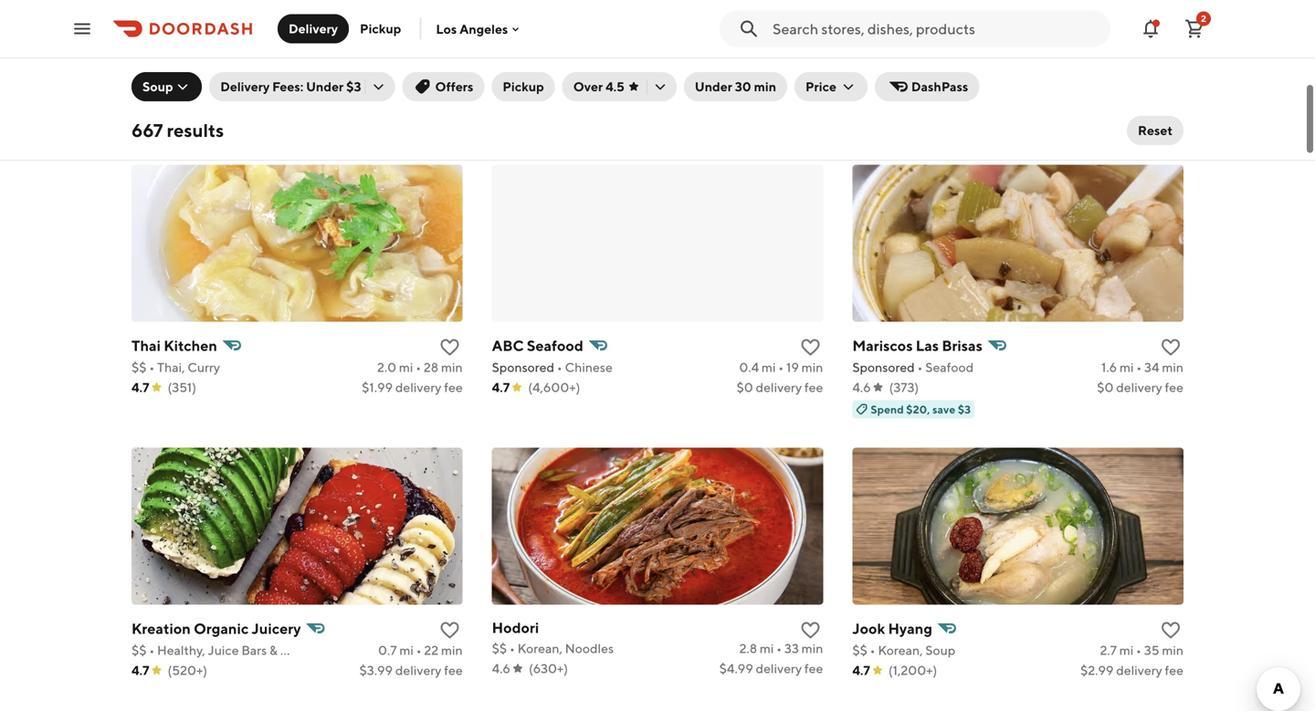Task type: describe. For each thing, give the bounding box(es) containing it.
mi for kreation organic juicery
[[400, 643, 414, 659]]

$4.99 delivery fee
[[720, 662, 824, 677]]

(죽향삼계탕)
[[881, 51, 955, 69]]

brisket for #2) ox bone soup brisket (살고기 설렁탕)
[[487, 51, 536, 69]]

$5.99 •
[[132, 53, 177, 68]]

soup inside jookhyang chicken soup (죽향삼계탕)
[[843, 51, 878, 69]]

shin
[[487, 101, 513, 116]]

• down hodori
[[510, 642, 515, 657]]

thai kitchen
[[132, 337, 217, 355]]

brisket for 6. rare steak + brisket
[[1124, 31, 1172, 49]]

over 4.5
[[574, 79, 625, 94]]

(630+)
[[529, 662, 568, 677]]

delivery fees: under $3
[[220, 79, 361, 94]]

0.4
[[740, 360, 759, 375]]

bone
[[538, 31, 574, 49]]

save
[[933, 404, 956, 416]]

dashpass
[[912, 79, 969, 94]]

1 items, open order cart image
[[1184, 18, 1206, 40]]

$27.40 •
[[843, 73, 894, 88]]

fee for mariscos las brisas
[[1166, 380, 1184, 395]]

2.0
[[377, 360, 397, 375]]

jookhyang chicken soup (죽향삼계탕)
[[843, 31, 977, 69]]

84%(13)
[[385, 53, 431, 68]]

soup up (1,200+)
[[926, 643, 956, 659]]

4.7 for thai kitchen
[[132, 380, 149, 395]]

2.8
[[740, 642, 758, 657]]

ox
[[515, 31, 535, 49]]

noodles
[[565, 642, 614, 657]]

melt
[[156, 81, 183, 96]]

90%(77)
[[1101, 53, 1150, 68]]

yang ban sul lung tang
[[665, 101, 804, 116]]

0.4 mi • 19 min
[[740, 360, 824, 375]]

$1.99 delivery fee
[[362, 380, 463, 395]]

22
[[424, 643, 439, 659]]

2.7 mi • 35 min
[[1101, 643, 1184, 659]]

delivery button
[[278, 14, 349, 43]]

delivery for jook hyang
[[1117, 664, 1163, 679]]

1 horizontal spatial lung
[[743, 101, 773, 116]]

• down rare
[[1065, 53, 1070, 68]]

thai
[[132, 337, 161, 355]]

las
[[916, 337, 939, 355]]

mi right 2.8 on the bottom
[[760, 642, 774, 657]]

0 vertical spatial jook hyang
[[843, 101, 912, 116]]

4.7 for abc seafood
[[492, 380, 510, 395]]

seolnongtang
[[550, 101, 632, 116]]

min for jook hyang
[[1163, 643, 1184, 659]]

juicery
[[252, 621, 301, 638]]

$17.00 •
[[665, 73, 715, 88]]

차돌설렁
[[776, 31, 827, 49]]

yang
[[665, 101, 694, 116]]

0.7 mi • 22 min
[[378, 643, 463, 659]]

under 30 min
[[695, 79, 777, 94]]

offers button
[[403, 72, 485, 101]]

open menu image
[[71, 18, 93, 40]]

탕
[[665, 51, 678, 69]]

tomato
[[132, 31, 183, 49]]

&
[[270, 643, 278, 659]]

sul inside 1. sul lung tang 차돌설렁 탕
[[678, 31, 699, 49]]

click to add this store to your saved list image for jook hyang
[[1161, 620, 1182, 642]]

• left 35
[[1137, 643, 1142, 659]]

under 30 min button
[[684, 72, 788, 101]]

chon
[[516, 101, 548, 116]]

1.
[[665, 31, 675, 49]]

click to add this store to your saved list image for kreation organic juicery
[[439, 620, 461, 642]]

• right the $17.95
[[530, 73, 535, 88]]

$​0 for abc seafood
[[737, 380, 754, 395]]

min right the 33
[[802, 642, 824, 657]]

sponsored for mariscos
[[853, 360, 915, 375]]

mariscos las brisas
[[853, 337, 983, 355]]

jookhyang
[[843, 31, 918, 49]]

click to add this store to your saved list image for mariscos las brisas
[[1161, 337, 1182, 359]]

angeles
[[460, 21, 508, 36]]

• left 22
[[416, 643, 422, 659]]

(1,200+)
[[889, 664, 938, 679]]

soup inside button
[[143, 79, 173, 94]]

• right $17.19
[[349, 53, 354, 68]]

• left 19
[[779, 360, 784, 375]]

healthy,
[[157, 643, 205, 659]]

$5.99
[[132, 53, 166, 68]]

$$ • korean, soup
[[853, 643, 956, 659]]

0 vertical spatial pickup
[[360, 21, 402, 36]]

1.6 mi • 34 min
[[1102, 360, 1184, 375]]

min for kreation organic juicery
[[441, 643, 463, 659]]

mi for abc seafood
[[762, 360, 776, 375]]

spend $20, save $3
[[871, 404, 971, 416]]

$17.95 •
[[487, 73, 535, 88]]

fee for abc seafood
[[805, 380, 824, 395]]

$16.63 •
[[1021, 53, 1070, 68]]

0 vertical spatial jook
[[843, 101, 871, 116]]

4.6 for (373)
[[853, 380, 871, 395]]

$​0 delivery fee for mariscos las brisas
[[1098, 380, 1184, 395]]

0 vertical spatial hyang
[[874, 101, 912, 116]]

fee for jook hyang
[[1166, 664, 1184, 679]]

6.
[[1021, 31, 1034, 49]]

30
[[735, 79, 752, 94]]

offers
[[435, 79, 474, 94]]

4.7 for kreation organic juicery
[[132, 664, 149, 679]]

2 button
[[1177, 11, 1214, 47]]

$​0 for mariscos las brisas
[[1098, 380, 1114, 395]]

sponsored for abc
[[492, 360, 555, 375]]

min for thai kitchen
[[441, 360, 463, 375]]

#2)
[[487, 31, 512, 49]]

fee for kreation organic juicery
[[444, 664, 463, 679]]

price
[[806, 79, 837, 94]]

tomato soup
[[132, 31, 221, 49]]

• left 28
[[416, 360, 421, 375]]

soup up 100%(103)
[[186, 31, 221, 49]]

667 results
[[132, 120, 224, 141]]

1. sul lung tang 차돌설렁 탕
[[665, 31, 827, 69]]

$3 for delivery fees: under $3
[[346, 79, 361, 94]]

0 horizontal spatial pickup button
[[349, 14, 413, 43]]

(520+)
[[168, 664, 208, 679]]

$$ • korean, noodles
[[492, 642, 614, 657]]

delivery down 2.8 mi • 33 min
[[756, 662, 802, 677]]

34
[[1145, 360, 1160, 375]]

korean, for (1,200+)
[[878, 643, 923, 659]]

2.7
[[1101, 643, 1118, 659]]

667
[[132, 120, 163, 141]]

1 vertical spatial jook
[[853, 621, 886, 638]]

1 horizontal spatial pickup
[[503, 79, 544, 94]]

thai,
[[157, 360, 185, 375]]

rare
[[1037, 31, 1069, 49]]

mi for jook hyang
[[1120, 643, 1134, 659]]



Task type: vqa. For each thing, say whether or not it's contained in the screenshot.


Task type: locate. For each thing, give the bounding box(es) containing it.
click to add this store to your saved list image for 28
[[439, 337, 461, 359]]

91%(61)
[[746, 73, 790, 88]]

delivery for thai kitchen
[[396, 380, 442, 395]]

min right 30
[[754, 79, 777, 94]]

0 horizontal spatial tang
[[740, 31, 773, 49]]

4.6 for (630+)
[[492, 662, 511, 677]]

brisket inside #2) ox bone soup brisket (살고기 설렁탕)
[[487, 51, 536, 69]]

100%(103)
[[208, 53, 271, 68]]

0 vertical spatial sul
[[678, 31, 699, 49]]

(373)
[[890, 380, 919, 395]]

$​0
[[737, 380, 754, 395], [1098, 380, 1114, 395]]

min for abc seafood
[[802, 360, 824, 375]]

click to add this store to your saved list image up 1.6 mi • 34 min
[[1161, 337, 1182, 359]]

seafood up sponsored • chinese
[[527, 337, 584, 355]]

over 4.5 button
[[563, 72, 677, 101]]

1.6
[[1102, 360, 1118, 375]]

$$ down kreation
[[132, 643, 147, 659]]

brisket up $17.95 •
[[487, 51, 536, 69]]

mi for mariscos las brisas
[[1120, 360, 1135, 375]]

delivery down 100%(103)
[[220, 79, 270, 94]]

0 horizontal spatial lung
[[702, 31, 737, 49]]

delivery for delivery
[[289, 21, 338, 36]]

reset button
[[1128, 116, 1184, 145]]

2 vertical spatial 4.6
[[492, 662, 511, 677]]

$1.99
[[362, 380, 393, 395]]

• right $27.40
[[889, 73, 894, 88]]

tang up the 91%(61)
[[740, 31, 773, 49]]

res
[[309, 31, 335, 49]]

0 vertical spatial tang
[[740, 31, 773, 49]]

click to add this store to your saved list image up 2.7 mi • 35 min
[[1161, 620, 1182, 642]]

0 horizontal spatial brisket
[[487, 51, 536, 69]]

delivery down "0.7 mi • 22 min"
[[396, 664, 442, 679]]

click to add this store to your saved list image up 0.4 mi • 19 min
[[800, 337, 822, 359]]

brisas
[[942, 337, 983, 355]]

1 horizontal spatial pickup button
[[492, 72, 555, 101]]

0 horizontal spatial $​0 delivery fee
[[737, 380, 824, 395]]

$$ down hodori
[[492, 642, 507, 657]]

fee down 0.4 mi • 19 min
[[805, 380, 824, 395]]

• left "34"
[[1137, 360, 1142, 375]]

delivery
[[289, 21, 338, 36], [220, 79, 270, 94]]

4.7 down kreation
[[132, 664, 149, 679]]

jook down $27.40
[[843, 101, 871, 116]]

4.7 down abc
[[492, 380, 510, 395]]

click to add this store to your saved list image
[[439, 337, 461, 359], [800, 620, 822, 642]]

0 vertical spatial 4.6
[[132, 99, 150, 114]]

delivery for kreation organic juicery
[[396, 664, 442, 679]]

0 vertical spatial lung
[[702, 31, 737, 49]]

1 vertical spatial lung
[[743, 101, 773, 116]]

$​0 delivery fee down 1.6 mi • 34 min
[[1098, 380, 1184, 395]]

$​0 delivery fee
[[737, 380, 824, 395], [1098, 380, 1184, 395]]

(351)
[[168, 380, 196, 395]]

lung
[[702, 31, 737, 49], [743, 101, 773, 116]]

min
[[754, 79, 777, 94], [441, 360, 463, 375], [802, 360, 824, 375], [1163, 360, 1184, 375], [802, 642, 824, 657], [441, 643, 463, 659], [1163, 643, 1184, 659]]

los
[[436, 21, 457, 36]]

min right 28
[[441, 360, 463, 375]]

sponsored • chinese
[[492, 360, 613, 375]]

1 vertical spatial brisket
[[487, 51, 536, 69]]

fees:
[[272, 79, 304, 94]]

6. rare steak + brisket
[[1021, 31, 1172, 49]]

under inside button
[[695, 79, 733, 94]]

$$ • thai, curry
[[132, 360, 220, 375]]

kreation organic juicery
[[132, 621, 301, 638]]

jook hyang down $27.40 •
[[843, 101, 912, 116]]

min for mariscos las brisas
[[1163, 360, 1184, 375]]

results
[[167, 120, 224, 141]]

soup up $27.40
[[843, 51, 878, 69]]

min right 19
[[802, 360, 824, 375]]

1 vertical spatial pickup
[[503, 79, 544, 94]]

1 vertical spatial tang
[[776, 101, 804, 116]]

• left the 33
[[777, 642, 782, 657]]

min right "34"
[[1163, 360, 1184, 375]]

sponsored • seafood
[[853, 360, 974, 375]]

1 horizontal spatial sponsored
[[853, 360, 915, 375]]

hyang
[[874, 101, 912, 116], [889, 621, 933, 638]]

hyang down $27.40 •
[[874, 101, 912, 116]]

28
[[424, 360, 439, 375]]

seafood down the brisas
[[926, 360, 974, 375]]

1 horizontal spatial 4.6
[[492, 662, 511, 677]]

$$ right the 33
[[853, 643, 868, 659]]

• up ban
[[710, 73, 715, 88]]

seafood
[[527, 337, 584, 355], [926, 360, 974, 375]]

curry
[[188, 360, 220, 375]]

• down 'tomato soup'
[[171, 53, 177, 68]]

click to add this store to your saved list image for abc seafood
[[800, 337, 822, 359]]

$3 up (790+)
[[346, 79, 361, 94]]

delivery up $17.19
[[289, 21, 338, 36]]

1 vertical spatial $3
[[958, 404, 971, 416]]

0 horizontal spatial $​0
[[737, 380, 754, 395]]

0 horizontal spatial delivery
[[220, 79, 270, 94]]

$$ for kreation organic juicery
[[132, 643, 147, 659]]

lung down 30
[[743, 101, 773, 116]]

price button
[[795, 72, 868, 101]]

sponsored
[[492, 360, 555, 375], [853, 360, 915, 375]]

1 horizontal spatial $​0 delivery fee
[[1098, 380, 1184, 395]]

0 horizontal spatial under
[[306, 79, 344, 94]]

+
[[1113, 31, 1121, 49]]

lung inside 1. sul lung tang 차돌설렁 탕
[[702, 31, 737, 49]]

delivery down 2.7 mi • 35 min
[[1117, 664, 1163, 679]]

4.6 up spend
[[853, 380, 871, 395]]

1 vertical spatial delivery
[[220, 79, 270, 94]]

1 horizontal spatial $3
[[958, 404, 971, 416]]

fee
[[444, 380, 463, 395], [805, 380, 824, 395], [1166, 380, 1184, 395], [805, 662, 824, 677], [444, 664, 463, 679], [1166, 664, 1184, 679]]

0 horizontal spatial click to add this store to your saved list image
[[439, 337, 461, 359]]

설렁탕)
[[585, 51, 628, 69]]

$$ down thai
[[132, 360, 147, 375]]

restaurante cojutepeque
[[309, 81, 460, 96]]

sul right 1.
[[678, 31, 699, 49]]

delivery
[[396, 380, 442, 395], [756, 380, 802, 395], [1117, 380, 1163, 395], [756, 662, 802, 677], [396, 664, 442, 679], [1117, 664, 1163, 679]]

0 horizontal spatial sul
[[678, 31, 699, 49]]

2
[[1202, 13, 1207, 24]]

0 horizontal spatial $3
[[346, 79, 361, 94]]

ban
[[697, 101, 720, 116]]

click to add this store to your saved list image right the 33
[[800, 620, 822, 642]]

1 vertical spatial pickup button
[[492, 72, 555, 101]]

0 horizontal spatial 4.6
[[132, 99, 150, 114]]

1 horizontal spatial seafood
[[926, 360, 974, 375]]

soup up 설렁탕) at top left
[[577, 31, 612, 49]]

fee for thai kitchen
[[444, 380, 463, 395]]

sponsored down mariscos
[[853, 360, 915, 375]]

1 horizontal spatial korean,
[[878, 643, 923, 659]]

2 under from the left
[[695, 79, 733, 94]]

Store search: begin typing to search for stores available on DoorDash text field
[[773, 19, 1100, 39]]

steak
[[1072, 31, 1110, 49]]

$​0 down 1.6
[[1098, 380, 1114, 395]]

1 vertical spatial seafood
[[926, 360, 974, 375]]

the melt
[[132, 81, 183, 96]]

jook hyang up $$ • korean, soup in the bottom right of the page
[[853, 621, 933, 638]]

1 under from the left
[[306, 79, 344, 94]]

(8,600+)
[[168, 99, 221, 114]]

1 horizontal spatial tang
[[776, 101, 804, 116]]

0 horizontal spatial sponsored
[[492, 360, 555, 375]]

$​0 delivery fee for abc seafood
[[737, 380, 824, 395]]

95%(239)
[[566, 73, 623, 88]]

delivery down 2.0 mi • 28 min
[[396, 380, 442, 395]]

abc seafood
[[492, 337, 584, 355]]

mi for thai kitchen
[[399, 360, 413, 375]]

4.7 for jook hyang
[[853, 664, 871, 679]]

delivery down 0.4 mi • 19 min
[[756, 380, 802, 395]]

4.6 down hodori
[[492, 662, 511, 677]]

mi right 2.7
[[1120, 643, 1134, 659]]

jook
[[843, 101, 871, 116], [853, 621, 886, 638]]

• right the 33
[[871, 643, 876, 659]]

chinese
[[565, 360, 613, 375]]

tang down the 91%(61)
[[776, 101, 804, 116]]

fee down "0.7 mi • 22 min"
[[444, 664, 463, 679]]

• left thai,
[[149, 360, 155, 375]]

$3 for spend $20, save $3
[[958, 404, 971, 416]]

korean, up (1,200+)
[[878, 643, 923, 659]]

tang inside 1. sul lung tang 차돌설렁 탕
[[740, 31, 773, 49]]

35
[[1145, 643, 1160, 659]]

4.6 down the
[[132, 99, 150, 114]]

0 vertical spatial click to add this store to your saved list image
[[439, 337, 461, 359]]

tang
[[740, 31, 773, 49], [776, 101, 804, 116]]

$16.63
[[1021, 53, 1059, 68]]

4.7 down $$ • korean, soup in the bottom right of the page
[[853, 664, 871, 679]]

$3.99 delivery fee
[[360, 664, 463, 679]]

sul down the under 30 min
[[722, 101, 741, 116]]

mi right 1.6
[[1120, 360, 1135, 375]]

• down kreation
[[149, 643, 155, 659]]

0 vertical spatial delivery
[[289, 21, 338, 36]]

1 horizontal spatial under
[[695, 79, 733, 94]]

1 vertical spatial sul
[[722, 101, 741, 116]]

4.7 down restaurante
[[309, 99, 327, 114]]

dashpass button
[[875, 72, 980, 101]]

0 vertical spatial seafood
[[527, 337, 584, 355]]

4.6 for (8,600+)
[[132, 99, 150, 114]]

1 vertical spatial hyang
[[889, 621, 933, 638]]

1 horizontal spatial click to add this store to your saved list image
[[800, 620, 822, 642]]

mariscos
[[853, 337, 913, 355]]

fee down 2.7 mi • 35 min
[[1166, 664, 1184, 679]]

1 horizontal spatial sul
[[722, 101, 741, 116]]

min inside under 30 min button
[[754, 79, 777, 94]]

0 horizontal spatial korean,
[[518, 642, 563, 657]]

$2.99
[[1081, 664, 1114, 679]]

under up ban
[[695, 79, 733, 94]]

jook hyang
[[843, 101, 912, 116], [853, 621, 933, 638]]

los angeles button
[[436, 21, 523, 36]]

under down $17.19
[[306, 79, 344, 94]]

$$ for jook hyang
[[853, 643, 868, 659]]

1 $​0 from the left
[[737, 380, 754, 395]]

2 sponsored from the left
[[853, 360, 915, 375]]

0 vertical spatial pickup button
[[349, 14, 413, 43]]

los angeles
[[436, 21, 508, 36]]

soup inside #2) ox bone soup brisket (살고기 설렁탕)
[[577, 31, 612, 49]]

$​0 down 0.4
[[737, 380, 754, 395]]

• up (4,600+)
[[557, 360, 563, 375]]

delivery for delivery fees: under $3
[[220, 79, 270, 94]]

2 $​0 from the left
[[1098, 380, 1114, 395]]

jook up $$ • korean, soup in the bottom right of the page
[[853, 621, 886, 638]]

mi right 2.0 at left bottom
[[399, 360, 413, 375]]

0 vertical spatial $3
[[346, 79, 361, 94]]

1 vertical spatial 4.6
[[853, 380, 871, 395]]

1 $​0 delivery fee from the left
[[737, 380, 824, 395]]

min right 35
[[1163, 643, 1184, 659]]

abc
[[492, 337, 524, 355]]

$27.40
[[843, 73, 883, 88]]

0 horizontal spatial seafood
[[527, 337, 584, 355]]

$17.19 •
[[309, 53, 354, 68]]

mi right 0.4
[[762, 360, 776, 375]]

2 horizontal spatial 4.6
[[853, 380, 871, 395]]

korean, for (630+)
[[518, 642, 563, 657]]

(790+)
[[346, 99, 385, 114]]

kitchen
[[164, 337, 217, 355]]

juice
[[208, 643, 239, 659]]

click to add this store to your saved list image up 2.0 mi • 28 min
[[439, 337, 461, 359]]

korean, up (630+)
[[518, 642, 563, 657]]

over
[[574, 79, 603, 94]]

1 horizontal spatial delivery
[[289, 21, 338, 36]]

90%(21)
[[925, 73, 973, 88]]

pickup button
[[349, 14, 413, 43], [492, 72, 555, 101]]

(4,600+)
[[528, 380, 581, 395]]

$17.19
[[309, 53, 343, 68]]

smoothies
[[280, 643, 342, 659]]

reset
[[1139, 123, 1173, 138]]

1 sponsored from the left
[[492, 360, 555, 375]]

0 horizontal spatial pickup
[[360, 21, 402, 36]]

0 vertical spatial brisket
[[1124, 31, 1172, 49]]

• down mariscos las brisas
[[918, 360, 923, 375]]

$$ for thai kitchen
[[132, 360, 147, 375]]

$17.00
[[665, 73, 705, 88]]

1 vertical spatial click to add this store to your saved list image
[[800, 620, 822, 642]]

fee down 2.8 mi • 33 min
[[805, 662, 824, 677]]

click to add this store to your saved list image
[[800, 337, 822, 359], [1161, 337, 1182, 359], [439, 620, 461, 642], [1161, 620, 1182, 642]]

delivery for abc seafood
[[756, 380, 802, 395]]

2.0 mi • 28 min
[[377, 360, 463, 375]]

click to add this store to your saved list image for 33
[[800, 620, 822, 642]]

bars
[[242, 643, 267, 659]]

restaurante
[[309, 81, 381, 96]]

mi right the 0.7
[[400, 643, 414, 659]]

click to add this store to your saved list image up "0.7 mi • 22 min"
[[439, 620, 461, 642]]

pickup up 84%(13)
[[360, 21, 402, 36]]

hodori
[[492, 620, 539, 637]]

organic
[[194, 621, 249, 638]]

delivery down 1.6 mi • 34 min
[[1117, 380, 1163, 395]]

1 horizontal spatial $​0
[[1098, 380, 1114, 395]]

pickup up chon
[[503, 79, 544, 94]]

notification bell image
[[1140, 18, 1162, 40]]

min right 22
[[441, 643, 463, 659]]

soup down $5.99 •
[[143, 79, 173, 94]]

brisket up 90%(77)
[[1124, 31, 1172, 49]]

fee down 1.6 mi • 34 min
[[1166, 380, 1184, 395]]

4.7 down $$ • thai, curry
[[132, 380, 149, 395]]

$3 right save
[[958, 404, 971, 416]]

lung up the under 30 min
[[702, 31, 737, 49]]

hyang up $$ • korean, soup in the bottom right of the page
[[889, 621, 933, 638]]

fee down 2.0 mi • 28 min
[[444, 380, 463, 395]]

sponsored down abc seafood
[[492, 360, 555, 375]]

1 vertical spatial jook hyang
[[853, 621, 933, 638]]

shin chon seolnongtang
[[487, 101, 632, 116]]

delivery for mariscos las brisas
[[1117, 380, 1163, 395]]

$​0 delivery fee down 0.4 mi • 19 min
[[737, 380, 824, 395]]

2 $​0 delivery fee from the left
[[1098, 380, 1184, 395]]

1 horizontal spatial brisket
[[1124, 31, 1172, 49]]

$$ • healthy, juice bars & smoothies
[[132, 643, 342, 659]]

delivery inside button
[[289, 21, 338, 36]]



